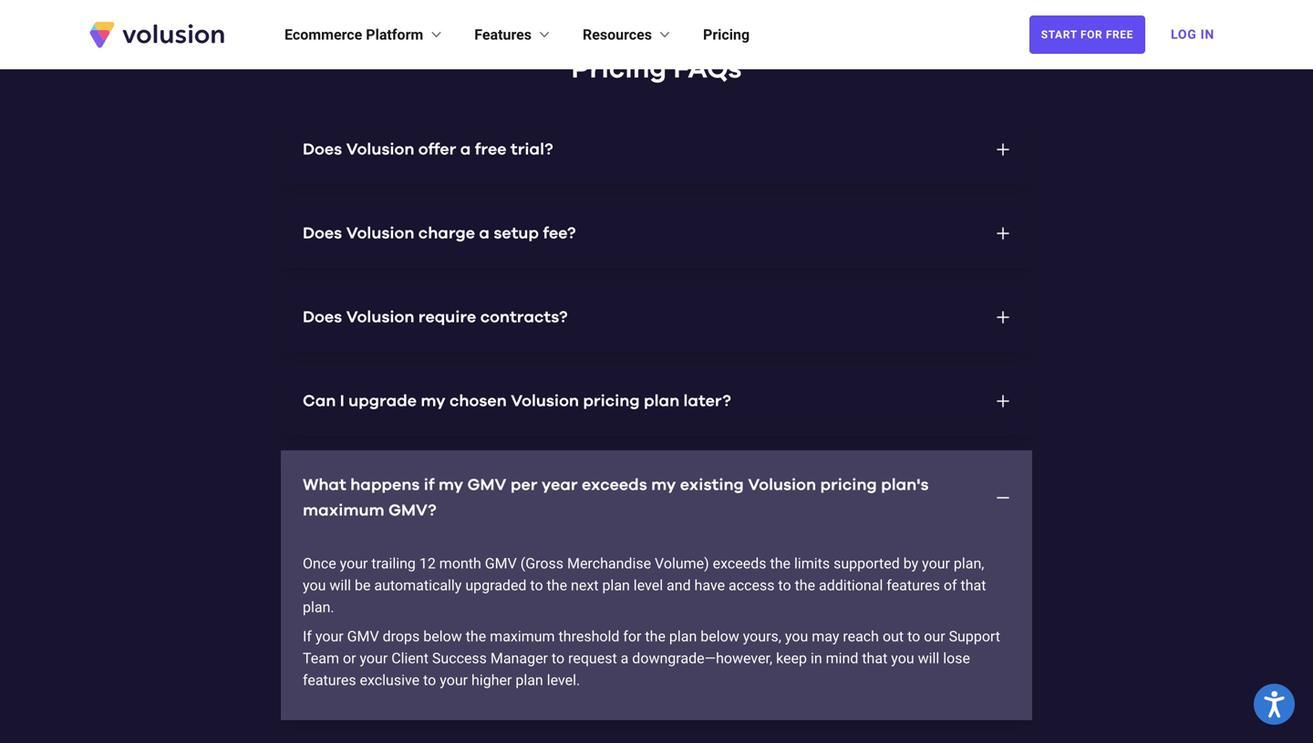 Task type: vqa. For each thing, say whether or not it's contained in the screenshot.
First
no



Task type: locate. For each thing, give the bounding box(es) containing it.
pricing down resources
[[571, 56, 667, 83]]

1 horizontal spatial features
[[887, 577, 940, 594]]

will
[[330, 577, 351, 594], [918, 650, 940, 667]]

volusion left require
[[346, 309, 414, 326]]

my right if
[[439, 477, 463, 493]]

pricing
[[583, 393, 640, 409], [820, 477, 877, 493]]

contracts?
[[480, 309, 568, 326]]

your down 'success'
[[440, 672, 468, 689]]

access
[[729, 577, 775, 594]]

trial?
[[511, 141, 553, 158]]

1 vertical spatial a
[[479, 225, 490, 242]]

2 horizontal spatial you
[[891, 650, 914, 667]]

year
[[542, 477, 578, 493]]

0 horizontal spatial a
[[460, 141, 471, 158]]

2 horizontal spatial a
[[621, 650, 629, 667]]

and
[[667, 577, 691, 594]]

that inside if your gmv drops below the maximum threshold for the plan below yours, you may reach out to our support team or your client success manager to request a downgrade—however, keep in mind that you will lose features exclusive to your higher plan level.
[[862, 650, 888, 667]]

0 vertical spatial a
[[460, 141, 471, 158]]

0 vertical spatial gmv
[[467, 477, 507, 493]]

my left chosen
[[421, 393, 446, 409]]

does
[[303, 141, 342, 158], [303, 225, 342, 242], [303, 309, 342, 326]]

does for does volusion require contracts?
[[303, 309, 342, 326]]

gmv left per
[[467, 477, 507, 493]]

2 vertical spatial does
[[303, 309, 342, 326]]

exceeds up access
[[713, 555, 767, 572]]

below
[[423, 628, 462, 645], [701, 628, 739, 645]]

maximum down what
[[303, 502, 384, 519]]

that
[[961, 577, 986, 594], [862, 650, 888, 667]]

support
[[949, 628, 1000, 645]]

limits
[[794, 555, 830, 572]]

out
[[883, 628, 904, 645]]

plan left later?
[[644, 393, 680, 409]]

if
[[424, 477, 435, 493]]

(gross
[[521, 555, 564, 572]]

a left setup
[[479, 225, 490, 242]]

volusion left offer
[[346, 141, 414, 158]]

0 horizontal spatial will
[[330, 577, 351, 594]]

of
[[944, 577, 957, 594]]

the
[[770, 555, 791, 572], [547, 577, 567, 594], [795, 577, 815, 594], [466, 628, 486, 645], [645, 628, 666, 645]]

yours,
[[743, 628, 781, 645]]

pricing link
[[703, 24, 750, 46]]

trailing
[[372, 555, 416, 572]]

for
[[623, 628, 642, 645]]

maximum
[[303, 502, 384, 519], [490, 628, 555, 645]]

below up 'success'
[[423, 628, 462, 645]]

plan up downgrade—however, at the bottom
[[669, 628, 697, 645]]

0 horizontal spatial features
[[303, 672, 356, 689]]

0 horizontal spatial that
[[862, 650, 888, 667]]

start for free
[[1041, 28, 1134, 41]]

1 vertical spatial features
[[303, 672, 356, 689]]

0 horizontal spatial below
[[423, 628, 462, 645]]

pricing
[[703, 26, 750, 43], [571, 56, 667, 83]]

does volusion charge a setup fee?
[[303, 225, 576, 242]]

a left free
[[460, 141, 471, 158]]

your right the or
[[360, 650, 388, 667]]

gmv up upgraded
[[485, 555, 517, 572]]

the down (gross
[[547, 577, 567, 594]]

1 vertical spatial maximum
[[490, 628, 555, 645]]

platform
[[366, 26, 423, 43]]

0 vertical spatial you
[[303, 577, 326, 594]]

merchandise
[[567, 555, 651, 572]]

will left be in the bottom of the page
[[330, 577, 351, 594]]

1 vertical spatial pricing
[[571, 56, 667, 83]]

features down by
[[887, 577, 940, 594]]

the up 'success'
[[466, 628, 486, 645]]

pricing faqs
[[571, 56, 742, 83]]

0 horizontal spatial exceeds
[[582, 477, 647, 493]]

2 vertical spatial gmv
[[347, 628, 379, 645]]

gmv inside "once your trailing 12 month gmv (gross merchandise volume) exceeds the limits supported by your plan, you will be automatically upgraded to the next plan level and have access to the additional features of that plan."
[[485, 555, 517, 572]]

your
[[340, 555, 368, 572], [922, 555, 950, 572], [315, 628, 344, 645], [360, 650, 388, 667], [440, 672, 468, 689]]

that inside "once your trailing 12 month gmv (gross merchandise volume) exceeds the limits supported by your plan, you will be automatically upgraded to the next plan level and have access to the additional features of that plan."
[[961, 577, 986, 594]]

maximum up manager
[[490, 628, 555, 645]]

1 below from the left
[[423, 628, 462, 645]]

plan
[[644, 393, 680, 409], [602, 577, 630, 594], [669, 628, 697, 645], [516, 672, 543, 689]]

1 horizontal spatial will
[[918, 650, 940, 667]]

1 horizontal spatial maximum
[[490, 628, 555, 645]]

a down 'for'
[[621, 650, 629, 667]]

drops
[[383, 628, 420, 645]]

1 horizontal spatial below
[[701, 628, 739, 645]]

gmv up the or
[[347, 628, 379, 645]]

0 horizontal spatial maximum
[[303, 502, 384, 519]]

1 horizontal spatial pricing
[[703, 26, 750, 43]]

to
[[530, 577, 543, 594], [778, 577, 791, 594], [907, 628, 920, 645], [552, 650, 565, 667], [423, 672, 436, 689]]

0 vertical spatial pricing
[[703, 26, 750, 43]]

pricing up faqs
[[703, 26, 750, 43]]

plan down merchandise
[[602, 577, 630, 594]]

you down out
[[891, 650, 914, 667]]

0 vertical spatial features
[[887, 577, 940, 594]]

1 horizontal spatial a
[[479, 225, 490, 242]]

exceeds inside what happens if my gmv per year exceeds my existing volusion pricing plan's maximum gmv?
[[582, 477, 647, 493]]

exceeds
[[582, 477, 647, 493], [713, 555, 767, 572]]

supported
[[834, 555, 900, 572]]

keep
[[776, 650, 807, 667]]

be
[[355, 577, 371, 594]]

does volusion require contracts?
[[303, 309, 568, 326]]

can
[[303, 393, 336, 409]]

plan's
[[881, 477, 929, 493]]

volume)
[[655, 555, 709, 572]]

that down plan,
[[961, 577, 986, 594]]

what
[[303, 477, 346, 493]]

volusion inside what happens if my gmv per year exceeds my existing volusion pricing plan's maximum gmv?
[[748, 477, 816, 493]]

ecommerce
[[285, 26, 362, 43]]

you up plan.
[[303, 577, 326, 594]]

1 horizontal spatial pricing
[[820, 477, 877, 493]]

setup
[[494, 225, 539, 242]]

success
[[432, 650, 487, 667]]

a for free
[[460, 141, 471, 158]]

will inside "once your trailing 12 month gmv (gross merchandise volume) exceeds the limits supported by your plan, you will be automatically upgraded to the next plan level and have access to the additional features of that plan."
[[330, 577, 351, 594]]

1 does from the top
[[303, 141, 342, 158]]

once your trailing 12 month gmv (gross merchandise volume) exceeds the limits supported by your plan, you will be automatically upgraded to the next plan level and have access to the additional features of that plan.
[[303, 555, 986, 616]]

free
[[475, 141, 507, 158]]

1 horizontal spatial that
[[961, 577, 986, 594]]

additional
[[819, 577, 883, 594]]

0 horizontal spatial pricing
[[571, 56, 667, 83]]

a for setup
[[479, 225, 490, 242]]

1 vertical spatial that
[[862, 650, 888, 667]]

1 vertical spatial gmv
[[485, 555, 517, 572]]

a
[[460, 141, 471, 158], [479, 225, 490, 242], [621, 650, 629, 667]]

1 vertical spatial pricing
[[820, 477, 877, 493]]

does inside button
[[303, 309, 342, 326]]

0 vertical spatial will
[[330, 577, 351, 594]]

volusion for require
[[346, 309, 414, 326]]

happens
[[350, 477, 420, 493]]

log in link
[[1160, 15, 1226, 55]]

below up downgrade—however, at the bottom
[[701, 628, 739, 645]]

your right if
[[315, 628, 344, 645]]

fee?
[[543, 225, 576, 242]]

does volusion charge a setup fee? button
[[281, 199, 1032, 268]]

start for free link
[[1029, 16, 1145, 54]]

features
[[887, 577, 940, 594], [303, 672, 356, 689]]

features down the team
[[303, 672, 356, 689]]

0 vertical spatial that
[[961, 577, 986, 594]]

1 vertical spatial does
[[303, 225, 342, 242]]

2 vertical spatial a
[[621, 650, 629, 667]]

my
[[421, 393, 446, 409], [439, 477, 463, 493], [651, 477, 676, 493]]

1 horizontal spatial you
[[785, 628, 808, 645]]

3 does from the top
[[303, 309, 342, 326]]

1 vertical spatial will
[[918, 650, 940, 667]]

you
[[303, 577, 326, 594], [785, 628, 808, 645], [891, 650, 914, 667]]

that down reach
[[862, 650, 888, 667]]

charge
[[418, 225, 475, 242]]

volusion for charge
[[346, 225, 414, 242]]

request
[[568, 650, 617, 667]]

does for does volusion charge a setup fee?
[[303, 225, 342, 242]]

volusion
[[346, 141, 414, 158], [346, 225, 414, 242], [346, 309, 414, 326], [511, 393, 579, 409], [748, 477, 816, 493]]

once
[[303, 555, 336, 572]]

features inside if your gmv drops below the maximum threshold for the plan below yours, you may reach out to our support team or your client success manager to request a downgrade—however, keep in mind that you will lose features exclusive to your higher plan level.
[[303, 672, 356, 689]]

1 vertical spatial exceeds
[[713, 555, 767, 572]]

next
[[571, 577, 599, 594]]

volusion left "charge" at the left top
[[346, 225, 414, 242]]

2 below from the left
[[701, 628, 739, 645]]

does volusion offer a free trial? button
[[281, 115, 1032, 184]]

will down our
[[918, 650, 940, 667]]

lose
[[943, 650, 970, 667]]

by
[[903, 555, 918, 572]]

if
[[303, 628, 312, 645]]

gmv
[[467, 477, 507, 493], [485, 555, 517, 572], [347, 628, 379, 645]]

0 horizontal spatial pricing
[[583, 393, 640, 409]]

2 does from the top
[[303, 225, 342, 242]]

you up keep
[[785, 628, 808, 645]]

my left existing
[[651, 477, 676, 493]]

volusion right chosen
[[511, 393, 579, 409]]

0 horizontal spatial you
[[303, 577, 326, 594]]

volusion right existing
[[748, 477, 816, 493]]

0 vertical spatial exceeds
[[582, 477, 647, 493]]

0 vertical spatial maximum
[[303, 502, 384, 519]]

maximum inside what happens if my gmv per year exceeds my existing volusion pricing plan's maximum gmv?
[[303, 502, 384, 519]]

0 vertical spatial does
[[303, 141, 342, 158]]

2 vertical spatial you
[[891, 650, 914, 667]]

1 horizontal spatial exceeds
[[713, 555, 767, 572]]

plan inside "once your trailing 12 month gmv (gross merchandise volume) exceeds the limits supported by your plan, you will be automatically upgraded to the next plan level and have access to the additional features of that plan."
[[602, 577, 630, 594]]

exceeds right year
[[582, 477, 647, 493]]

does for does volusion offer a free trial?
[[303, 141, 342, 158]]



Task type: describe. For each thing, give the bounding box(es) containing it.
client
[[391, 650, 429, 667]]

features
[[474, 26, 532, 43]]

in
[[811, 650, 822, 667]]

log in
[[1171, 27, 1215, 42]]

ecommerce platform button
[[285, 24, 445, 46]]

what happens if my gmv per year exceeds my existing volusion pricing plan's maximum gmv? button
[[281, 450, 1032, 545]]

chosen
[[450, 393, 507, 409]]

upgraded
[[465, 577, 527, 594]]

existing
[[680, 477, 744, 493]]

does volusion require contracts? button
[[281, 283, 1032, 352]]

higher
[[471, 672, 512, 689]]

for
[[1081, 28, 1103, 41]]

in
[[1201, 27, 1215, 42]]

gmv inside if your gmv drops below the maximum threshold for the plan below yours, you may reach out to our support team or your client success manager to request a downgrade—however, keep in mind that you will lose features exclusive to your higher plan level.
[[347, 628, 379, 645]]

features button
[[474, 24, 554, 46]]

automatically
[[374, 577, 462, 594]]

per
[[511, 477, 538, 493]]

may
[[812, 628, 839, 645]]

plan down manager
[[516, 672, 543, 689]]

does volusion offer a free trial?
[[303, 141, 553, 158]]

gmv inside what happens if my gmv per year exceeds my existing volusion pricing plan's maximum gmv?
[[467, 477, 507, 493]]

upgrade
[[348, 393, 417, 409]]

pricing for pricing
[[703, 26, 750, 43]]

require
[[418, 309, 476, 326]]

can i upgrade my chosen volusion pricing plan later?
[[303, 393, 731, 409]]

12
[[419, 555, 436, 572]]

features inside "once your trailing 12 month gmv (gross merchandise volume) exceeds the limits supported by your plan, you will be automatically upgraded to the next plan level and have access to the additional features of that plan."
[[887, 577, 940, 594]]

i
[[340, 393, 344, 409]]

exceeds inside "once your trailing 12 month gmv (gross merchandise volume) exceeds the limits supported by your plan, you will be automatically upgraded to the next plan level and have access to the additional features of that plan."
[[713, 555, 767, 572]]

will inside if your gmv drops below the maximum threshold for the plan below yours, you may reach out to our support team or your client success manager to request a downgrade—however, keep in mind that you will lose features exclusive to your higher plan level.
[[918, 650, 940, 667]]

your up be in the bottom of the page
[[340, 555, 368, 572]]

faqs
[[673, 56, 742, 83]]

your right by
[[922, 555, 950, 572]]

plan,
[[954, 555, 984, 572]]

resources
[[583, 26, 652, 43]]

our
[[924, 628, 945, 645]]

open accessibe: accessibility options, statement and help image
[[1264, 691, 1285, 718]]

exclusive
[[360, 672, 420, 689]]

to down (gross
[[530, 577, 543, 594]]

level.
[[547, 672, 580, 689]]

or
[[343, 650, 356, 667]]

a inside if your gmv drops below the maximum threshold for the plan below yours, you may reach out to our support team or your client success manager to request a downgrade—however, keep in mind that you will lose features exclusive to your higher plan level.
[[621, 650, 629, 667]]

log
[[1171, 27, 1197, 42]]

maximum inside if your gmv drops below the maximum threshold for the plan below yours, you may reach out to our support team or your client success manager to request a downgrade—however, keep in mind that you will lose features exclusive to your higher plan level.
[[490, 628, 555, 645]]

gmv?
[[388, 502, 436, 519]]

the right 'for'
[[645, 628, 666, 645]]

you inside "once your trailing 12 month gmv (gross merchandise volume) exceeds the limits supported by your plan, you will be automatically upgraded to the next plan level and have access to the additional features of that plan."
[[303, 577, 326, 594]]

the down limits in the right of the page
[[795, 577, 815, 594]]

1 vertical spatial you
[[785, 628, 808, 645]]

to up level.
[[552, 650, 565, 667]]

my for gmv
[[439, 477, 463, 493]]

reach
[[843, 628, 879, 645]]

team
[[303, 650, 339, 667]]

to down client at the left
[[423, 672, 436, 689]]

have
[[694, 577, 725, 594]]

offer
[[418, 141, 456, 158]]

the left limits in the right of the page
[[770, 555, 791, 572]]

volusion for offer
[[346, 141, 414, 158]]

pricing inside what happens if my gmv per year exceeds my existing volusion pricing plan's maximum gmv?
[[820, 477, 877, 493]]

plan.
[[303, 599, 334, 616]]

free
[[1106, 28, 1134, 41]]

my for chosen
[[421, 393, 446, 409]]

later?
[[684, 393, 731, 409]]

threshold
[[559, 628, 620, 645]]

to right out
[[907, 628, 920, 645]]

level
[[634, 577, 663, 594]]

what happens if my gmv per year exceeds my existing volusion pricing plan's maximum gmv?
[[303, 477, 929, 519]]

manager
[[491, 650, 548, 667]]

plan inside button
[[644, 393, 680, 409]]

downgrade—however,
[[632, 650, 773, 667]]

resources button
[[583, 24, 674, 46]]

start
[[1041, 28, 1077, 41]]

ecommerce platform
[[285, 26, 423, 43]]

if your gmv drops below the maximum threshold for the plan below yours, you may reach out to our support team or your client success manager to request a downgrade—however, keep in mind that you will lose features exclusive to your higher plan level.
[[303, 628, 1000, 689]]

to right access
[[778, 577, 791, 594]]

month
[[439, 555, 481, 572]]

pricing for pricing faqs
[[571, 56, 667, 83]]

mind
[[826, 650, 858, 667]]

0 vertical spatial pricing
[[583, 393, 640, 409]]

can i upgrade my chosen volusion pricing plan later? button
[[281, 367, 1032, 436]]



